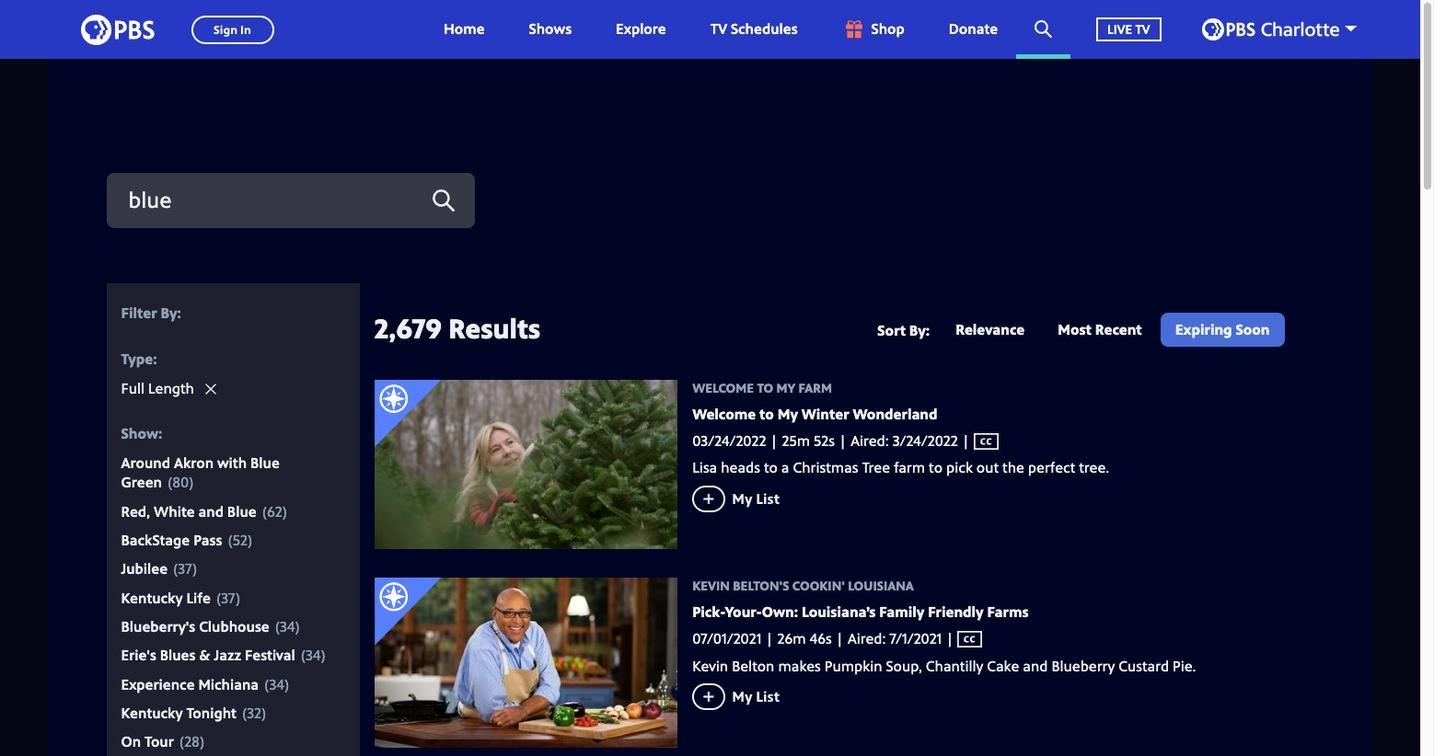 Task type: describe. For each thing, give the bounding box(es) containing it.
to left pick
[[929, 458, 943, 478]]

experience
[[121, 674, 195, 695]]

&
[[199, 646, 210, 666]]

red, white and blue ( 62 ) backstage pass ( 52 ) jubilee ( 37 ) kentucky life ( 37 ) blueberry's clubhouse ( 34 ) erie's blues & jazz festival ( 34 ) experience michiana ( 34 ) kentucky tonight ( 32 ) on tour ( 28 )
[[121, 501, 326, 752]]

46s
[[810, 629, 832, 649]]

custard
[[1119, 656, 1169, 676]]

passport image for welcome to my winter wonderland
[[374, 380, 442, 448]]

03/24/2022
[[692, 431, 766, 451]]

1 welcome from the top
[[692, 379, 754, 397]]

1 vertical spatial my
[[778, 404, 798, 424]]

| up chantilly
[[942, 629, 958, 649]]

expiring soon
[[1175, 319, 1270, 340]]

blues
[[160, 646, 196, 666]]

pumpkin
[[825, 656, 882, 676]]

clubhouse
[[199, 617, 269, 637]]

tree
[[862, 458, 890, 478]]

| left 25m
[[770, 431, 778, 451]]

shop link
[[823, 0, 923, 59]]

pick-
[[692, 602, 725, 622]]

cookin'
[[792, 577, 845, 595]]

( down festival at the bottom left of the page
[[264, 674, 269, 695]]

2 vertical spatial 34
[[269, 674, 284, 695]]

search image
[[1035, 20, 1052, 38]]

michiana
[[198, 674, 259, 695]]

live
[[1107, 20, 1132, 37]]

shows link
[[510, 0, 590, 59]]

festival
[[245, 646, 295, 666]]

( right tour
[[179, 732, 184, 752]]

( right festival at the bottom left of the page
[[301, 646, 306, 666]]

by: for sort by:
[[909, 320, 930, 341]]

tv schedules link
[[692, 0, 816, 59]]

recent
[[1095, 319, 1142, 340]]

explore
[[616, 19, 666, 39]]

donate link
[[930, 0, 1016, 59]]

: for show :
[[158, 423, 162, 443]]

tree.
[[1079, 458, 1109, 478]]

wonderland
[[853, 404, 938, 424]]

type
[[121, 348, 153, 369]]

0 vertical spatial 34
[[280, 617, 295, 637]]

backstage
[[121, 530, 190, 551]]

jubilee
[[121, 559, 168, 579]]

by: for filter by:
[[161, 303, 181, 323]]

farm
[[894, 458, 925, 478]]

32
[[247, 703, 261, 724]]

( down michiana
[[242, 703, 247, 724]]

out
[[976, 458, 999, 478]]

2 kentucky from the top
[[121, 703, 183, 724]]

white
[[154, 501, 195, 522]]

farm
[[799, 379, 832, 397]]

passport image for pick-your-own: louisiana's family friendly farms
[[374, 578, 442, 646]]

( down 'around akron with blue green'
[[262, 501, 267, 522]]

perfect
[[1028, 458, 1075, 478]]

tour
[[145, 732, 174, 752]]

2,679
[[374, 309, 442, 347]]

pick-your-own: louisiana's family friendly farms image
[[374, 578, 678, 748]]

1 kentucky from the top
[[121, 588, 183, 608]]

welcome to my winter wonderland image
[[374, 380, 678, 550]]

full length button
[[121, 378, 216, 399]]

tonight
[[186, 703, 236, 724]]

tv inside the live tv link
[[1135, 20, 1150, 37]]

chantilly
[[926, 656, 983, 676]]

lisa heads to a christmas tree farm to pick out the perfect tree.
[[692, 458, 1109, 478]]

most recent
[[1058, 319, 1142, 340]]

kevin for kevin belton makes pumpkin soup, chantilly cake and blueberry custard pie.
[[692, 656, 728, 676]]

jazz
[[214, 646, 241, 666]]

| up pick
[[958, 431, 974, 451]]

pbs charlotte image
[[1202, 18, 1339, 41]]

( 80 )
[[167, 473, 194, 493]]

relevance
[[956, 319, 1025, 340]]

full length
[[121, 378, 194, 399]]

the
[[1002, 458, 1024, 478]]

welcome to my farm welcome to my winter wonderland
[[692, 379, 938, 424]]

sort by:
[[878, 320, 930, 341]]

( right green
[[167, 473, 172, 493]]

filter by:
[[121, 303, 181, 323]]

louisiana
[[848, 577, 914, 595]]

blueberry's
[[121, 617, 195, 637]]

akron
[[174, 453, 214, 473]]

green
[[121, 473, 162, 493]]

0 vertical spatial my
[[776, 379, 795, 397]]

welcome to my farm link
[[692, 379, 1296, 397]]

and inside red, white and blue ( 62 ) backstage pass ( 52 ) jubilee ( 37 ) kentucky life ( 37 ) blueberry's clubhouse ( 34 ) erie's blues & jazz festival ( 34 ) experience michiana ( 34 ) kentucky tonight ( 32 ) on tour ( 28 )
[[198, 501, 224, 522]]

sort
[[878, 320, 906, 341]]

aired: for wonderland
[[851, 431, 889, 451]]

on
[[121, 732, 141, 752]]

07/01/2021
[[692, 629, 762, 649]]

tv inside tv schedules link
[[710, 19, 727, 39]]

blueberry
[[1052, 656, 1115, 676]]

heads
[[721, 458, 760, 478]]

show
[[121, 423, 158, 443]]

soup,
[[886, 656, 922, 676]]

25m
[[782, 431, 810, 451]]



Task type: vqa. For each thing, say whether or not it's contained in the screenshot.


Task type: locate. For each thing, give the bounding box(es) containing it.
closed captions available element for 03/24/2022 | 25m 52s | aired: 3/24/2022
[[958, 431, 999, 451]]

and right cake
[[1023, 656, 1048, 676]]

34 right festival at the bottom left of the page
[[306, 646, 321, 666]]

0 horizontal spatial tv
[[710, 19, 727, 39]]

your-
[[725, 602, 762, 622]]

:
[[153, 348, 157, 369], [158, 423, 162, 443]]

0 vertical spatial kevin
[[692, 577, 730, 595]]

expiring
[[1175, 319, 1232, 340]]

pick
[[946, 458, 973, 478]]

aired: up tree
[[851, 431, 889, 451]]

1 horizontal spatial by:
[[909, 320, 930, 341]]

makes
[[778, 656, 821, 676]]

most
[[1058, 319, 1092, 340]]

louisiana's
[[802, 602, 876, 622]]

2 welcome from the top
[[692, 404, 756, 424]]

life
[[186, 588, 211, 608]]

to
[[757, 379, 773, 397], [759, 404, 774, 424], [764, 458, 778, 478], [929, 458, 943, 478]]

1 vertical spatial :
[[158, 423, 162, 443]]

tv left schedules
[[710, 19, 727, 39]]

shop
[[871, 19, 905, 39]]

aired:
[[851, 431, 889, 451], [848, 629, 886, 649]]

pbs image
[[81, 9, 154, 50]]

closed captions available element down friendly
[[942, 629, 983, 650]]

my left farm
[[776, 379, 795, 397]]

live tv link
[[1078, 0, 1180, 59]]

live tv
[[1107, 20, 1150, 37]]

kevin belton makes pumpkin soup, chantilly cake and blueberry custard pie.
[[692, 656, 1196, 676]]

blue up 52
[[227, 501, 256, 522]]

0 vertical spatial and
[[198, 501, 224, 522]]

closed captions available element for 07/01/2021 | 26m 46s | aired: 7/1/2021
[[942, 629, 983, 650]]

1 vertical spatial welcome
[[692, 404, 756, 424]]

1 horizontal spatial and
[[1023, 656, 1048, 676]]

80
[[172, 473, 189, 493]]

26m
[[777, 629, 806, 649]]

28
[[184, 732, 200, 752]]

0 vertical spatial closed captions available element
[[958, 431, 999, 451]]

2 passport image from the top
[[374, 578, 442, 646]]

to left farm
[[757, 379, 773, 397]]

kevin down "07/01/2021"
[[692, 656, 728, 676]]

lisa
[[692, 458, 717, 478]]

: up full length
[[153, 348, 157, 369]]

0 vertical spatial kentucky
[[121, 588, 183, 608]]

belton
[[732, 656, 775, 676]]

to up '03/24/2022'
[[759, 404, 774, 424]]

blue inside 'around akron with blue green'
[[250, 453, 280, 473]]

1 horizontal spatial :
[[158, 423, 162, 443]]

tv schedules
[[710, 19, 798, 39]]

1 vertical spatial passport image
[[374, 578, 442, 646]]

( right jubilee
[[173, 559, 178, 579]]

| right 46s at the bottom of the page
[[836, 629, 844, 649]]

soon
[[1236, 319, 1270, 340]]

length
[[148, 378, 194, 399]]

by: right filter
[[161, 303, 181, 323]]

)
[[189, 473, 194, 493], [282, 501, 287, 522], [248, 530, 252, 551], [192, 559, 197, 579], [236, 588, 240, 608], [295, 617, 300, 637], [321, 646, 326, 666], [284, 674, 289, 695], [261, 703, 266, 724], [200, 732, 205, 752]]

34
[[280, 617, 295, 637], [306, 646, 321, 666], [269, 674, 284, 695]]

results
[[448, 309, 540, 347]]

( up festival at the bottom left of the page
[[275, 617, 280, 637]]

type :
[[121, 348, 157, 369]]

2,679 results
[[374, 309, 540, 347]]

kevin
[[692, 577, 730, 595], [692, 656, 728, 676]]

3/24/2022
[[893, 431, 958, 451]]

closed captions available element up out
[[958, 431, 999, 451]]

1 vertical spatial kevin
[[692, 656, 728, 676]]

: for type :
[[153, 348, 157, 369]]

and
[[198, 501, 224, 522], [1023, 656, 1048, 676]]

tv right 'live'
[[1135, 20, 1150, 37]]

blue right with
[[250, 453, 280, 473]]

christmas
[[793, 458, 858, 478]]

shows
[[529, 19, 572, 39]]

tv
[[710, 19, 727, 39], [1135, 20, 1150, 37]]

closed captions available element
[[958, 431, 999, 451], [942, 629, 983, 650]]

52s
[[814, 431, 835, 451]]

kentucky down the experience
[[121, 703, 183, 724]]

34 down festival at the bottom left of the page
[[269, 674, 284, 695]]

0 vertical spatial aired:
[[851, 431, 889, 451]]

welcome
[[692, 379, 754, 397], [692, 404, 756, 424]]

kevin belton's cookin' louisiana pick-your-own: louisiana's family friendly farms
[[692, 577, 1029, 622]]

show :
[[121, 423, 162, 443]]

home link
[[425, 0, 503, 59]]

kevin for kevin belton's cookin' louisiana pick-your-own: louisiana's family friendly farms
[[692, 577, 730, 595]]

Search search field
[[106, 173, 475, 228]]

explore link
[[597, 0, 685, 59]]

62
[[267, 501, 282, 522]]

1 vertical spatial 37
[[221, 588, 236, 608]]

37 up life
[[178, 559, 192, 579]]

1 horizontal spatial tv
[[1135, 20, 1150, 37]]

aired: for family
[[848, 629, 886, 649]]

kevin belton's cookin' louisiana link
[[692, 577, 1296, 596]]

0 horizontal spatial by:
[[161, 303, 181, 323]]

blue inside red, white and blue ( 62 ) backstage pass ( 52 ) jubilee ( 37 ) kentucky life ( 37 ) blueberry's clubhouse ( 34 ) erie's blues & jazz festival ( 34 ) experience michiana ( 34 ) kentucky tonight ( 32 ) on tour ( 28 )
[[227, 501, 256, 522]]

winter
[[802, 404, 849, 424]]

07/01/2021 | 26m 46s | aired: 7/1/2021
[[692, 629, 942, 649]]

37 up clubhouse at the bottom left of page
[[221, 588, 236, 608]]

1 vertical spatial and
[[1023, 656, 1048, 676]]

( right life
[[216, 588, 221, 608]]

( right pass
[[228, 530, 233, 551]]

by:
[[161, 303, 181, 323], [909, 320, 930, 341]]

blue for with
[[250, 453, 280, 473]]

0 vertical spatial passport image
[[374, 380, 442, 448]]

red,
[[121, 501, 150, 522]]

1 vertical spatial kentucky
[[121, 703, 183, 724]]

0 vertical spatial blue
[[250, 453, 280, 473]]

my up 25m
[[778, 404, 798, 424]]

| right the 52s
[[839, 431, 847, 451]]

03/24/2022 | 25m 52s | aired: 3/24/2022
[[692, 431, 958, 451]]

kentucky up blueberry's
[[121, 588, 183, 608]]

friendly
[[928, 602, 984, 622]]

belton's
[[733, 577, 789, 595]]

2 kevin from the top
[[692, 656, 728, 676]]

1 vertical spatial closed captions available element
[[942, 629, 983, 650]]

filter
[[121, 303, 157, 323]]

cake
[[987, 656, 1019, 676]]

around akron with blue green
[[121, 453, 280, 493]]

1 vertical spatial blue
[[227, 501, 256, 522]]

| left 26m
[[765, 629, 774, 649]]

0 horizontal spatial :
[[153, 348, 157, 369]]

1 kevin from the top
[[692, 577, 730, 595]]

kevin inside 'kevin belton's cookin' louisiana pick-your-own: louisiana's family friendly farms'
[[692, 577, 730, 595]]

1 vertical spatial 34
[[306, 646, 321, 666]]

to left a
[[764, 458, 778, 478]]

kevin up 'pick-' at the bottom of page
[[692, 577, 730, 595]]

own:
[[762, 602, 798, 622]]

farms
[[987, 602, 1029, 622]]

1 vertical spatial aired:
[[848, 629, 886, 649]]

aired: down pick-your-own: louisiana's family friendly farms link
[[848, 629, 886, 649]]

with
[[217, 453, 247, 473]]

kentucky
[[121, 588, 183, 608], [121, 703, 183, 724]]

by: right sort
[[909, 320, 930, 341]]

passport image
[[374, 380, 442, 448], [374, 578, 442, 646]]

my
[[776, 379, 795, 397], [778, 404, 798, 424]]

|
[[770, 431, 778, 451], [839, 431, 847, 451], [958, 431, 974, 451], [765, 629, 774, 649], [836, 629, 844, 649], [942, 629, 958, 649]]

0 vertical spatial :
[[153, 348, 157, 369]]

and up pass
[[198, 501, 224, 522]]

pie.
[[1173, 656, 1196, 676]]

1 horizontal spatial 37
[[221, 588, 236, 608]]

34 up festival at the bottom left of the page
[[280, 617, 295, 637]]

7/1/2021
[[890, 629, 942, 649]]

0 vertical spatial welcome
[[692, 379, 754, 397]]

full
[[121, 378, 145, 399]]

: up around
[[158, 423, 162, 443]]

schedules
[[731, 19, 798, 39]]

family
[[879, 602, 924, 622]]

0 vertical spatial 37
[[178, 559, 192, 579]]

0 horizontal spatial 37
[[178, 559, 192, 579]]

a
[[781, 458, 789, 478]]

erie's
[[121, 646, 156, 666]]

welcome to my winter wonderland link
[[692, 404, 938, 424]]

blue for and
[[227, 501, 256, 522]]

(
[[167, 473, 172, 493], [262, 501, 267, 522], [228, 530, 233, 551], [173, 559, 178, 579], [216, 588, 221, 608], [275, 617, 280, 637], [301, 646, 306, 666], [264, 674, 269, 695], [242, 703, 247, 724], [179, 732, 184, 752]]

1 passport image from the top
[[374, 380, 442, 448]]

0 horizontal spatial and
[[198, 501, 224, 522]]



